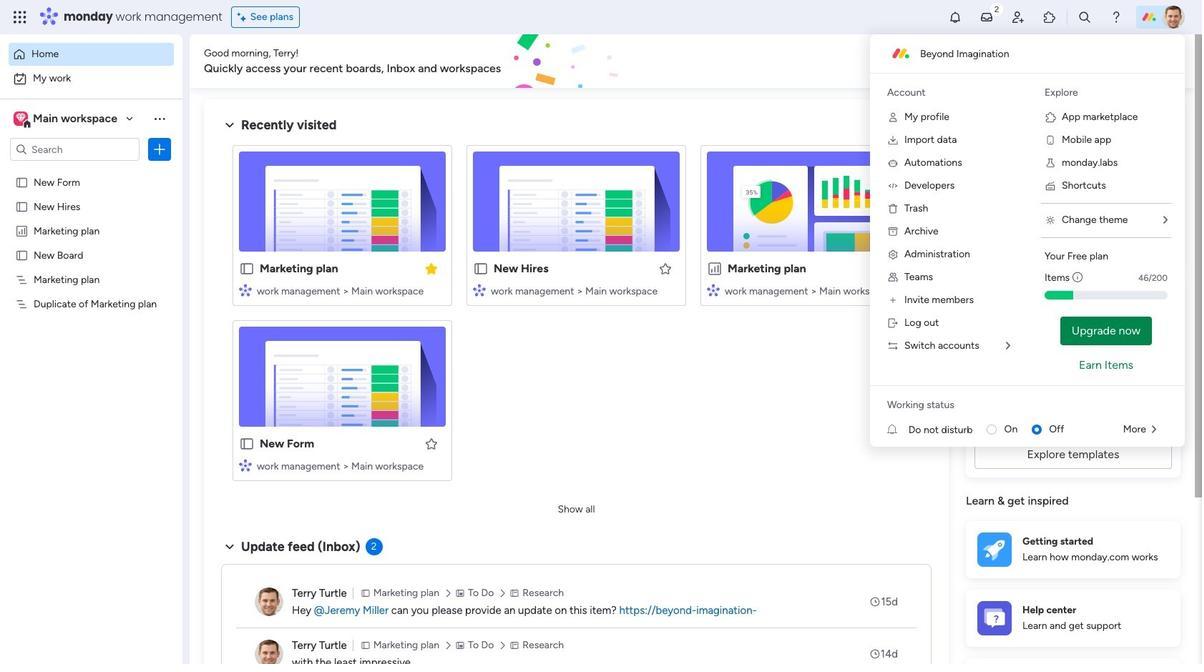 Task type: locate. For each thing, give the bounding box(es) containing it.
invite members image
[[1011, 10, 1025, 24]]

terry turtle image
[[255, 588, 283, 617], [255, 640, 283, 665]]

1 vertical spatial public board image
[[15, 200, 29, 213]]

1 vertical spatial public dashboard image
[[707, 261, 723, 277]]

option
[[9, 43, 174, 66], [9, 67, 174, 90], [0, 169, 182, 172]]

public board image for add to favorites icon to the bottom
[[239, 436, 255, 452]]

public dashboard image
[[15, 224, 29, 238], [707, 261, 723, 277]]

1 public board image from the top
[[15, 175, 29, 189]]

v2 surfce notifications image
[[887, 422, 908, 438]]

1 terry turtle image from the top
[[255, 588, 283, 617]]

0 vertical spatial terry turtle image
[[255, 588, 283, 617]]

public board image
[[15, 248, 29, 262], [239, 261, 255, 277], [473, 261, 489, 277], [239, 436, 255, 452]]

developers image
[[887, 180, 899, 192]]

0 horizontal spatial public dashboard image
[[15, 224, 29, 238]]

templates image image
[[979, 288, 1168, 387]]

public dashboard image inside quick search results list box
[[707, 261, 723, 277]]

remove from favorites image
[[424, 262, 439, 276]]

1 horizontal spatial public dashboard image
[[707, 261, 723, 277]]

invite members image
[[887, 295, 899, 306]]

0 horizontal spatial add to favorites image
[[424, 437, 439, 451]]

0 vertical spatial public board image
[[15, 175, 29, 189]]

1 horizontal spatial add to favorites image
[[658, 262, 673, 276]]

quick search results list box
[[221, 134, 932, 499]]

1 vertical spatial terry turtle image
[[255, 640, 283, 665]]

public board image
[[15, 175, 29, 189], [15, 200, 29, 213]]

search everything image
[[1078, 10, 1092, 24]]

change theme image
[[1045, 215, 1056, 226]]

getting started element
[[966, 521, 1181, 579]]

public board image for remove from favorites icon
[[239, 261, 255, 277]]

automations image
[[887, 157, 899, 169]]

administration image
[[887, 249, 899, 260]]

help image
[[1109, 10, 1123, 24]]

import data image
[[887, 135, 899, 146]]

add to favorites image
[[892, 262, 907, 276]]

0 vertical spatial option
[[9, 43, 174, 66]]

shortcuts image
[[1045, 180, 1056, 192]]

close recently visited image
[[221, 117, 238, 134]]

archive image
[[887, 226, 899, 238]]

2 vertical spatial option
[[0, 169, 182, 172]]

list box
[[0, 167, 182, 509]]

add to favorites image
[[658, 262, 673, 276], [424, 437, 439, 451]]

workspace image
[[16, 111, 26, 127]]

list arrow image
[[1163, 215, 1168, 225]]

workspace options image
[[152, 111, 167, 126]]

0 vertical spatial add to favorites image
[[658, 262, 673, 276]]



Task type: describe. For each thing, give the bounding box(es) containing it.
Search in workspace field
[[30, 141, 119, 158]]

trash image
[[887, 203, 899, 215]]

notifications image
[[948, 10, 962, 24]]

mobile app image
[[1045, 135, 1056, 146]]

2 element
[[365, 539, 383, 556]]

log out image
[[887, 318, 899, 329]]

2 image
[[990, 1, 1003, 17]]

teams image
[[887, 272, 899, 283]]

v2 user feedback image
[[978, 53, 988, 69]]

workspace image
[[14, 111, 28, 127]]

update feed image
[[979, 10, 994, 24]]

terry turtle image
[[1162, 6, 1185, 29]]

close update feed (inbox) image
[[221, 539, 238, 556]]

1 vertical spatial option
[[9, 67, 174, 90]]

my profile image
[[887, 112, 899, 123]]

v2 info image
[[1073, 270, 1083, 285]]

public board image for the topmost add to favorites icon
[[473, 261, 489, 277]]

0 vertical spatial public dashboard image
[[15, 224, 29, 238]]

2 terry turtle image from the top
[[255, 640, 283, 665]]

workspace selection element
[[14, 110, 119, 129]]

1 vertical spatial add to favorites image
[[424, 437, 439, 451]]

select product image
[[13, 10, 27, 24]]

2 public board image from the top
[[15, 200, 29, 213]]

see plans image
[[237, 9, 250, 25]]

monday marketplace image
[[1042, 10, 1057, 24]]

monday.labs image
[[1045, 157, 1056, 169]]

options image
[[152, 142, 167, 157]]

help center element
[[966, 590, 1181, 647]]



Task type: vqa. For each thing, say whether or not it's contained in the screenshot.
Component icon
no



